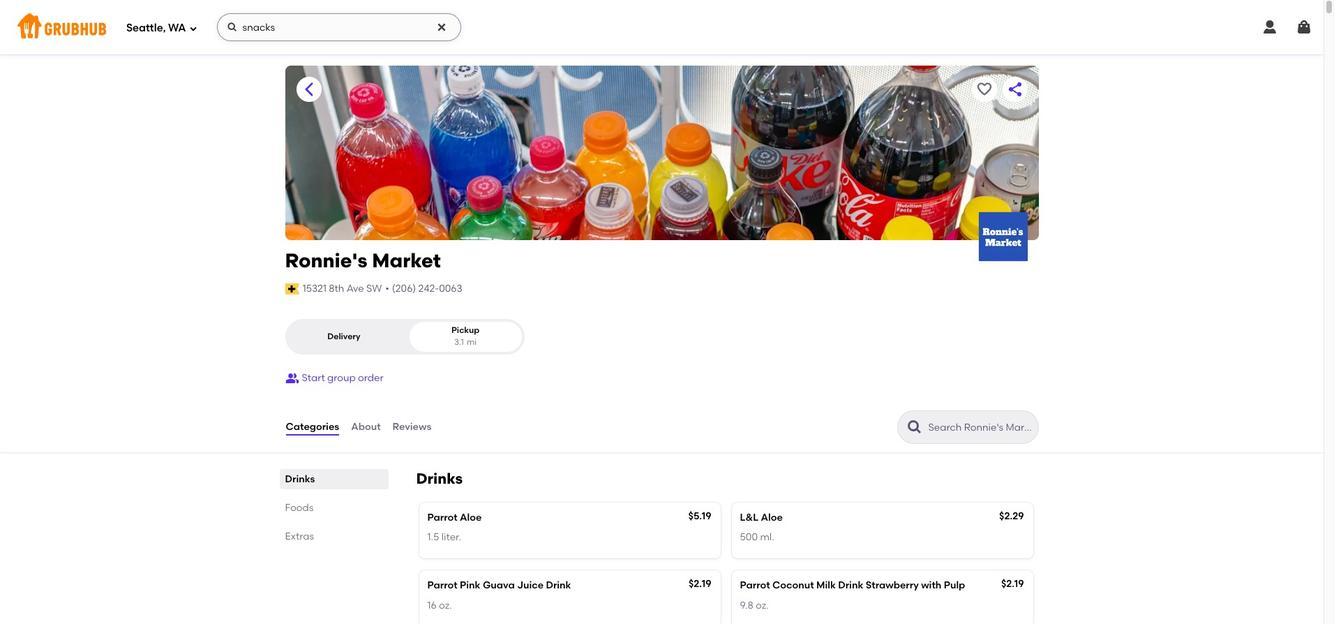 Task type: vqa. For each thing, say whether or not it's contained in the screenshot.
3.1
yes



Task type: describe. For each thing, give the bounding box(es) containing it.
pickup
[[452, 325, 480, 335]]

ronnie's market
[[285, 248, 441, 272]]

aloe for l&l aloe
[[761, 511, 783, 523]]

parrot for 1.5
[[428, 511, 458, 523]]

delivery
[[328, 331, 361, 341]]

3.1
[[454, 337, 464, 347]]

drinks tab
[[285, 472, 383, 486]]

15321
[[303, 282, 327, 294]]

milk
[[817, 580, 836, 591]]

save this restaurant image
[[976, 81, 993, 98]]

coconut
[[773, 580, 814, 591]]

parrot for 9.8
[[740, 580, 770, 591]]

extras
[[285, 530, 314, 542]]

2 svg image from the left
[[1296, 19, 1313, 36]]

1 drink from the left
[[546, 580, 571, 591]]

Search Ronnie's Market search field
[[927, 421, 1034, 434]]

9.8
[[740, 599, 754, 611]]

strawberry
[[866, 580, 919, 591]]

l&l
[[740, 511, 759, 523]]

categories
[[286, 421, 339, 432]]

1.5
[[428, 531, 439, 543]]

ronnie's market logo image
[[979, 212, 1028, 261]]

start
[[302, 372, 325, 384]]

seattle, wa
[[126, 21, 186, 34]]

$2.19 for parrot coconut milk drink strawberry with pulp
[[1002, 578, 1024, 590]]

market
[[372, 248, 441, 272]]

0063
[[439, 282, 463, 294]]

categories button
[[285, 402, 340, 452]]

8th
[[329, 282, 344, 294]]

ave
[[347, 282, 364, 294]]

people icon image
[[285, 371, 299, 385]]

500
[[740, 531, 758, 543]]

1.5 liter.
[[428, 531, 461, 543]]

0 horizontal spatial svg image
[[189, 24, 197, 32]]

9.8 oz.
[[740, 599, 769, 611]]

group
[[327, 372, 356, 384]]

foods tab
[[285, 500, 383, 515]]

1 svg image from the left
[[1262, 19, 1279, 36]]

• (206) 242-0063
[[386, 282, 463, 294]]

$2.29
[[1000, 510, 1024, 522]]

Search for food, convenience, alcohol... search field
[[217, 13, 461, 41]]

(206) 242-0063 button
[[392, 282, 463, 296]]

pulp
[[944, 580, 966, 591]]

parrot for 16
[[428, 580, 458, 591]]

order
[[358, 372, 384, 384]]

option group containing pickup
[[285, 319, 525, 354]]



Task type: locate. For each thing, give the bounding box(es) containing it.
liter.
[[442, 531, 461, 543]]

aloe
[[460, 511, 482, 523], [761, 511, 783, 523]]

sw
[[366, 282, 382, 294]]

caret left icon image
[[300, 81, 317, 98]]

15321 8th ave sw button
[[302, 281, 383, 297]]

search icon image
[[906, 419, 923, 435]]

seattle,
[[126, 21, 166, 34]]

0 horizontal spatial svg image
[[1262, 19, 1279, 36]]

oz. right 9.8
[[756, 599, 769, 611]]

mi
[[467, 337, 477, 347]]

foods
[[285, 502, 314, 514]]

parrot
[[428, 511, 458, 523], [428, 580, 458, 591], [740, 580, 770, 591]]

16 oz.
[[428, 599, 452, 611]]

l&l aloe
[[740, 511, 783, 523]]

500 ml.
[[740, 531, 775, 543]]

1 $2.19 from the left
[[689, 578, 712, 590]]

0 horizontal spatial drinks
[[285, 473, 315, 485]]

1 horizontal spatial svg image
[[227, 22, 238, 33]]

extras tab
[[285, 529, 383, 544]]

drink
[[546, 580, 571, 591], [838, 580, 864, 591]]

•
[[386, 282, 389, 294]]

242-
[[419, 282, 439, 294]]

2 drink from the left
[[838, 580, 864, 591]]

0 horizontal spatial $2.19
[[689, 578, 712, 590]]

(206)
[[392, 282, 416, 294]]

drinks up foods
[[285, 473, 315, 485]]

about button
[[351, 402, 382, 452]]

main navigation navigation
[[0, 0, 1324, 54]]

save this restaurant button
[[972, 77, 997, 102]]

about
[[351, 421, 381, 432]]

$2.19 right pulp
[[1002, 578, 1024, 590]]

parrot pink guava juice drink
[[428, 580, 571, 591]]

pink
[[460, 580, 481, 591]]

drinks up parrot aloe
[[416, 470, 463, 487]]

wa
[[168, 21, 186, 34]]

2 oz. from the left
[[756, 599, 769, 611]]

0 horizontal spatial oz.
[[439, 599, 452, 611]]

share icon image
[[1007, 81, 1024, 98]]

$2.19 down $5.19
[[689, 578, 712, 590]]

oz. right 16
[[439, 599, 452, 611]]

start group order button
[[285, 366, 384, 391]]

drinks
[[416, 470, 463, 487], [285, 473, 315, 485]]

$5.19
[[689, 510, 712, 522]]

drinks inside tab
[[285, 473, 315, 485]]

15321 8th ave sw
[[303, 282, 382, 294]]

oz.
[[439, 599, 452, 611], [756, 599, 769, 611]]

1 horizontal spatial $2.19
[[1002, 578, 1024, 590]]

aloe up liter.
[[460, 511, 482, 523]]

1 horizontal spatial drink
[[838, 580, 864, 591]]

1 horizontal spatial svg image
[[1296, 19, 1313, 36]]

guava
[[483, 580, 515, 591]]

reviews button
[[392, 402, 432, 452]]

1 horizontal spatial aloe
[[761, 511, 783, 523]]

2 aloe from the left
[[761, 511, 783, 523]]

parrot up the 9.8 oz.
[[740, 580, 770, 591]]

1 horizontal spatial drinks
[[416, 470, 463, 487]]

0 horizontal spatial drink
[[546, 580, 571, 591]]

2 horizontal spatial svg image
[[436, 22, 447, 33]]

juice
[[517, 580, 544, 591]]

option group
[[285, 319, 525, 354]]

1 oz. from the left
[[439, 599, 452, 611]]

parrot coconut milk drink strawberry with pulp
[[740, 580, 966, 591]]

svg image
[[1262, 19, 1279, 36], [1296, 19, 1313, 36]]

16
[[428, 599, 437, 611]]

oz. for 16 oz.
[[439, 599, 452, 611]]

reviews
[[393, 421, 432, 432]]

ml.
[[760, 531, 775, 543]]

subscription pass image
[[285, 283, 299, 294]]

2 $2.19 from the left
[[1002, 578, 1024, 590]]

parrot up 16 oz.
[[428, 580, 458, 591]]

ronnie's
[[285, 248, 368, 272]]

svg image
[[227, 22, 238, 33], [436, 22, 447, 33], [189, 24, 197, 32]]

drink right 'juice'
[[546, 580, 571, 591]]

oz. for 9.8 oz.
[[756, 599, 769, 611]]

pickup 3.1 mi
[[452, 325, 480, 347]]

with
[[921, 580, 942, 591]]

drink right milk
[[838, 580, 864, 591]]

$2.19
[[689, 578, 712, 590], [1002, 578, 1024, 590]]

start group order
[[302, 372, 384, 384]]

1 horizontal spatial oz.
[[756, 599, 769, 611]]

parrot up the 1.5 liter.
[[428, 511, 458, 523]]

parrot aloe
[[428, 511, 482, 523]]

1 aloe from the left
[[460, 511, 482, 523]]

$2.19 for parrot pink guava juice drink
[[689, 578, 712, 590]]

aloe up ml.
[[761, 511, 783, 523]]

aloe for parrot aloe
[[460, 511, 482, 523]]

0 horizontal spatial aloe
[[460, 511, 482, 523]]



